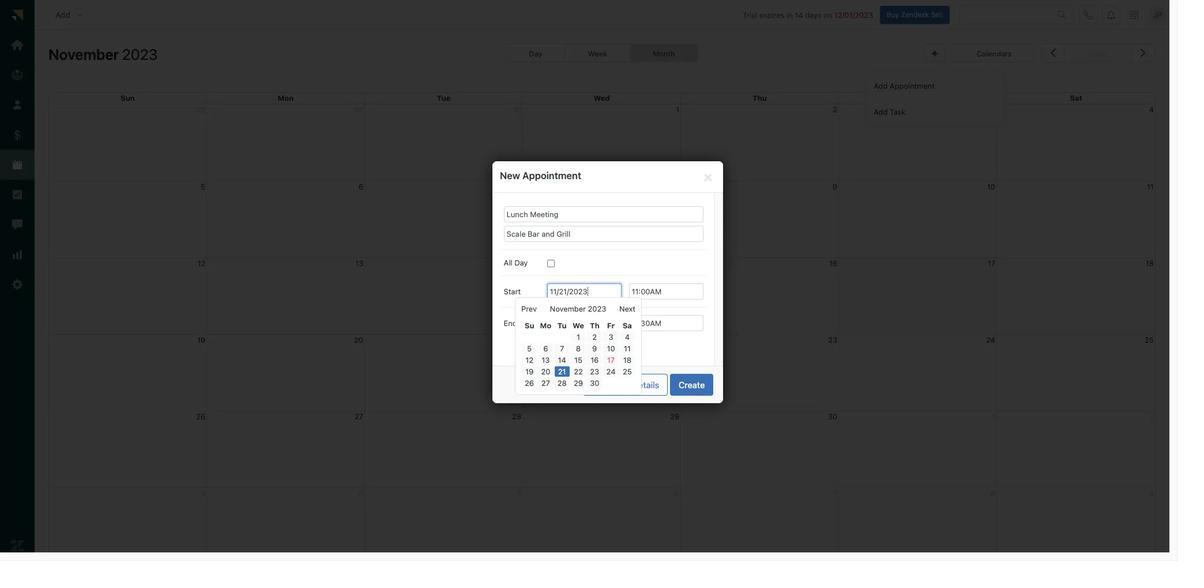 Task type: describe. For each thing, give the bounding box(es) containing it.
19 link
[[522, 367, 537, 377]]

14 link
[[555, 355, 570, 366]]

0 vertical spatial 28
[[558, 379, 567, 388]]

11 link
[[620, 344, 635, 354]]

calendars
[[977, 49, 1012, 58]]

1 horizontal spatial 29
[[670, 412, 679, 421]]

1 link
[[571, 332, 586, 343]]

0 vertical spatial 29
[[574, 379, 583, 388]]

today
[[1088, 49, 1109, 58]]

buy zendesk sell button
[[880, 6, 950, 24]]

Start Date text field
[[547, 284, 621, 300]]

week
[[588, 49, 607, 58]]

26 inside the 26 link
[[525, 379, 534, 388]]

jp button
[[1148, 6, 1167, 24]]

1 horizontal spatial 1
[[676, 105, 679, 114]]

1 vertical spatial 16
[[591, 356, 599, 365]]

22 link
[[571, 367, 586, 377]]

0 horizontal spatial november 2023
[[48, 46, 158, 63]]

all
[[504, 258, 513, 268]]

sun
[[121, 93, 135, 103]]

0 vertical spatial 17
[[988, 259, 996, 268]]

we th
[[573, 321, 600, 331]]

buy zendesk sell
[[887, 10, 943, 19]]

1 horizontal spatial 9
[[833, 182, 838, 191]]

add for add task
[[874, 107, 888, 116]]

add more details link
[[583, 374, 668, 396]]

6 link
[[538, 344, 553, 354]]

add for add appointment
[[874, 81, 888, 90]]

4 link
[[620, 332, 635, 343]]

mon
[[278, 93, 294, 103]]

1 vertical spatial 30
[[828, 412, 838, 421]]

7 link
[[555, 344, 570, 354]]

prev
[[521, 305, 537, 314]]

day
[[529, 49, 542, 58]]

0 horizontal spatial 7
[[517, 182, 521, 191]]

1 vertical spatial 17
[[607, 356, 615, 365]]

angle right image
[[1141, 45, 1146, 60]]

trial
[[743, 10, 758, 19]]

20 link
[[538, 367, 553, 377]]

0 vertical spatial 19
[[197, 335, 205, 345]]

8 link
[[571, 344, 586, 354]]

add for add
[[55, 10, 70, 19]]

End Time text field
[[629, 316, 703, 332]]

buy
[[887, 10, 899, 19]]

th
[[590, 321, 600, 331]]

add for add more details
[[592, 380, 608, 390]]

13 link
[[538, 355, 553, 366]]

start
[[504, 287, 521, 296]]

fr
[[607, 321, 615, 331]]

1 horizontal spatial 12
[[526, 356, 534, 365]]

27 link
[[538, 378, 553, 389]]

zendesk image
[[10, 539, 25, 554]]

tu
[[558, 321, 567, 331]]

1 vertical spatial 19
[[525, 367, 534, 377]]

1 vertical spatial 23
[[590, 367, 599, 377]]

17 link
[[604, 355, 619, 366]]

on
[[824, 10, 832, 19]]

1 vertical spatial 11
[[624, 344, 631, 354]]

29 link
[[571, 378, 586, 389]]

2 horizontal spatial 14
[[795, 10, 803, 19]]

task
[[890, 107, 906, 116]]

prev link
[[521, 304, 537, 314]]

30 link
[[587, 378, 602, 389]]

1 horizontal spatial 16
[[829, 259, 838, 268]]

all day
[[504, 258, 528, 268]]

next
[[619, 305, 636, 314]]

0 vertical spatial 6
[[359, 182, 363, 191]]

0 vertical spatial 10
[[987, 182, 996, 191]]

1 inside 1 link
[[577, 333, 580, 342]]

zendesk products image
[[1131, 11, 1139, 19]]

su
[[525, 321, 534, 331]]

1 vertical spatial 5
[[527, 344, 532, 354]]

expires
[[760, 10, 785, 19]]

9 link
[[587, 344, 602, 354]]

15
[[574, 356, 583, 365]]

more
[[610, 380, 630, 390]]

0 horizontal spatial 14
[[513, 259, 521, 268]]

9 inside 'link'
[[592, 344, 597, 354]]

0 horizontal spatial 26
[[196, 412, 205, 421]]

create link
[[670, 374, 714, 396]]

jp
[[1153, 10, 1162, 20]]

we
[[573, 321, 584, 331]]

5 link
[[522, 344, 537, 354]]

End Date text field
[[547, 316, 621, 332]]

0 vertical spatial 5
[[201, 182, 205, 191]]

0 vertical spatial november
[[48, 46, 119, 63]]

new
[[500, 170, 520, 181]]

create
[[679, 380, 705, 390]]

thu
[[753, 93, 767, 103]]

0 vertical spatial 4
[[1149, 105, 1154, 114]]

mo
[[540, 321, 552, 331]]

appointment for add appointment
[[890, 81, 935, 90]]

1 horizontal spatial 25
[[1145, 335, 1154, 345]]

1 horizontal spatial 27
[[542, 379, 550, 388]]

sat
[[1070, 93, 1082, 103]]

24 inside 24 link
[[607, 367, 616, 377]]

0 horizontal spatial 2023
[[122, 46, 158, 63]]

new appointment
[[500, 170, 581, 181]]

1 horizontal spatial 11
[[1147, 182, 1154, 191]]

0 vertical spatial 21
[[513, 335, 521, 345]]



Task type: locate. For each thing, give the bounding box(es) containing it.
1 vertical spatial 20
[[541, 367, 550, 377]]

24 link
[[604, 367, 619, 377]]

1 vertical spatial 26
[[196, 412, 205, 421]]

0 vertical spatial 2023
[[122, 46, 158, 63]]

november
[[48, 46, 119, 63], [550, 305, 586, 314]]

1 horizontal spatial 28
[[558, 379, 567, 388]]

0 horizontal spatial 16
[[591, 356, 599, 365]]

1 horizontal spatial 21
[[558, 367, 566, 377]]

×
[[703, 168, 713, 185]]

1 vertical spatial 10
[[607, 344, 615, 354]]

november 2023 down chevron down icon at top
[[48, 46, 158, 63]]

28
[[558, 379, 567, 388], [512, 412, 521, 421]]

1 vertical spatial 7
[[560, 344, 564, 354]]

18 link
[[620, 355, 635, 366]]

7 up 14 link
[[560, 344, 564, 354]]

23
[[828, 335, 838, 345], [590, 367, 599, 377]]

bell image
[[1107, 10, 1116, 19]]

7 down new
[[517, 182, 521, 191]]

21 up 28 link
[[558, 367, 566, 377]]

22
[[574, 367, 583, 377]]

1 vertical spatial 14
[[513, 259, 521, 268]]

add left task
[[874, 107, 888, 116]]

1 horizontal spatial 5
[[527, 344, 532, 354]]

2 link
[[587, 332, 602, 343]]

0 horizontal spatial 28
[[512, 412, 521, 421]]

0 vertical spatial 18
[[1146, 259, 1154, 268]]

next link
[[619, 304, 636, 314]]

1 vertical spatial 9
[[592, 344, 597, 354]]

add down 23 link
[[592, 380, 608, 390]]

0 horizontal spatial 4
[[625, 333, 630, 342]]

add
[[55, 10, 70, 19], [874, 81, 888, 90], [874, 107, 888, 116], [592, 380, 608, 390]]

0 vertical spatial 23
[[828, 335, 838, 345]]

0 vertical spatial 12
[[197, 259, 205, 268]]

0 vertical spatial 13
[[355, 259, 363, 268]]

1 vertical spatial 2
[[593, 333, 597, 342]]

Untitled Appointment text field
[[504, 206, 703, 222]]

0 vertical spatial november 2023
[[48, 46, 158, 63]]

1 horizontal spatial 13
[[542, 356, 550, 365]]

× link
[[701, 168, 716, 185]]

0 vertical spatial 1
[[676, 105, 679, 114]]

appointment right new
[[523, 170, 581, 181]]

wed
[[594, 93, 610, 103]]

0 vertical spatial appointment
[[890, 81, 935, 90]]

20
[[354, 335, 363, 345], [541, 367, 550, 377]]

appointment
[[890, 81, 935, 90], [523, 170, 581, 181]]

29
[[574, 379, 583, 388], [670, 412, 679, 421]]

2023 up sun
[[122, 46, 158, 63]]

2 left "add task" on the top of the page
[[833, 105, 838, 114]]

1 horizontal spatial 19
[[525, 367, 534, 377]]

1 vertical spatial 2023
[[588, 305, 606, 314]]

1 horizontal spatial 20
[[541, 367, 550, 377]]

1 vertical spatial 18
[[623, 356, 632, 365]]

0 horizontal spatial 9
[[592, 344, 597, 354]]

sa
[[623, 321, 632, 331]]

1 vertical spatial 27
[[355, 412, 363, 421]]

12
[[197, 259, 205, 268], [526, 356, 534, 365]]

days
[[805, 10, 822, 19]]

0 horizontal spatial 1
[[577, 333, 580, 342]]

1 horizontal spatial 2
[[833, 105, 838, 114]]

zendesk
[[901, 10, 929, 19]]

1
[[676, 105, 679, 114], [577, 333, 580, 342]]

end
[[504, 319, 517, 328]]

Start Time text field
[[629, 284, 703, 300]]

2023
[[122, 46, 158, 63], [588, 305, 606, 314]]

0 horizontal spatial 23
[[590, 367, 599, 377]]

add up "add task" on the top of the page
[[874, 81, 888, 90]]

0 horizontal spatial 18
[[623, 356, 632, 365]]

18
[[1146, 259, 1154, 268], [623, 356, 632, 365]]

30
[[590, 379, 599, 388], [828, 412, 838, 421]]

1 horizontal spatial 2023
[[588, 305, 606, 314]]

9
[[833, 182, 838, 191], [592, 344, 597, 354]]

Location text field
[[504, 226, 703, 242]]

tue
[[437, 93, 451, 103]]

26
[[525, 379, 534, 388], [196, 412, 205, 421]]

10 link
[[604, 344, 619, 354]]

add appointment
[[874, 81, 935, 90]]

1 horizontal spatial 26
[[525, 379, 534, 388]]

0 vertical spatial 30
[[590, 379, 599, 388]]

1 vertical spatial 21
[[558, 367, 566, 377]]

0 vertical spatial 2
[[833, 105, 838, 114]]

1 vertical spatial november
[[550, 305, 586, 314]]

4
[[1149, 105, 1154, 114], [625, 333, 630, 342]]

13
[[355, 259, 363, 268], [542, 356, 550, 365]]

16
[[829, 259, 838, 268], [591, 356, 599, 365]]

1 horizontal spatial 6
[[544, 344, 548, 354]]

26 link
[[522, 378, 537, 389]]

1 horizontal spatial 18
[[1146, 259, 1154, 268]]

1 vertical spatial appointment
[[523, 170, 581, 181]]

1 horizontal spatial november
[[550, 305, 586, 314]]

1 vertical spatial 24
[[607, 367, 616, 377]]

angle left image
[[1051, 45, 1056, 60]]

1 vertical spatial november 2023
[[550, 305, 606, 314]]

add task
[[874, 107, 906, 116]]

0 horizontal spatial 30
[[590, 379, 599, 388]]

2 up 9 'link'
[[593, 333, 597, 342]]

1 vertical spatial 4
[[625, 333, 630, 342]]

november 2023
[[48, 46, 158, 63], [550, 305, 606, 314]]

0 horizontal spatial 27
[[355, 412, 363, 421]]

chevron down image
[[75, 10, 84, 19]]

1 horizontal spatial appointment
[[890, 81, 935, 90]]

11
[[1147, 182, 1154, 191], [624, 344, 631, 354]]

15 link
[[571, 355, 586, 366]]

0 horizontal spatial 6
[[359, 182, 363, 191]]

add button
[[46, 3, 93, 26]]

search image
[[1058, 10, 1067, 19]]

0 vertical spatial 27
[[542, 379, 550, 388]]

day
[[515, 258, 528, 268]]

0 horizontal spatial 19
[[197, 335, 205, 345]]

12 link
[[522, 355, 537, 366]]

add inside button
[[55, 10, 70, 19]]

12/01/2023
[[834, 10, 873, 19]]

23 link
[[587, 367, 602, 377]]

0 vertical spatial 16
[[829, 259, 838, 268]]

0 vertical spatial 24
[[986, 335, 996, 345]]

5
[[201, 182, 205, 191], [527, 344, 532, 354]]

3
[[609, 333, 613, 342]]

1 horizontal spatial 10
[[987, 182, 996, 191]]

add left chevron down icon at top
[[55, 10, 70, 19]]

2023 up th
[[588, 305, 606, 314]]

trial expires in 14 days on 12/01/2023
[[743, 10, 873, 19]]

november up tu
[[550, 305, 586, 314]]

appointment for new appointment
[[523, 170, 581, 181]]

1 vertical spatial 28
[[512, 412, 521, 421]]

1 vertical spatial 13
[[542, 356, 550, 365]]

0 horizontal spatial 21
[[513, 335, 521, 345]]

0 vertical spatial 7
[[517, 182, 521, 191]]

29 down 22
[[574, 379, 583, 388]]

1 horizontal spatial 4
[[1149, 105, 1154, 114]]

24
[[986, 335, 996, 345], [607, 367, 616, 377]]

appointment up task
[[890, 81, 935, 90]]

0 vertical spatial 14
[[795, 10, 803, 19]]

21 link
[[555, 367, 570, 377]]

0 horizontal spatial 12
[[197, 259, 205, 268]]

0 horizontal spatial 11
[[624, 344, 631, 354]]

6
[[359, 182, 363, 191], [544, 344, 548, 354]]

25
[[1145, 335, 1154, 345], [623, 367, 632, 377]]

0 horizontal spatial 17
[[607, 356, 615, 365]]

0 vertical spatial 20
[[354, 335, 363, 345]]

1 horizontal spatial 23
[[828, 335, 838, 345]]

14 right the in
[[795, 10, 803, 19]]

0 horizontal spatial 25
[[623, 367, 632, 377]]

0 horizontal spatial 5
[[201, 182, 205, 191]]

sell
[[931, 10, 943, 19]]

0 horizontal spatial 13
[[355, 259, 363, 268]]

None checkbox
[[547, 260, 555, 268]]

1 horizontal spatial 24
[[986, 335, 996, 345]]

0 horizontal spatial 20
[[354, 335, 363, 345]]

details
[[632, 380, 659, 390]]

29 down create 'link'
[[670, 412, 679, 421]]

0 horizontal spatial 10
[[607, 344, 615, 354]]

25 link
[[620, 367, 635, 377]]

21 inside 'link'
[[558, 367, 566, 377]]

1 vertical spatial 1
[[577, 333, 580, 342]]

14
[[795, 10, 803, 19], [513, 259, 521, 268], [558, 356, 566, 365]]

14 up 21 'link'
[[558, 356, 566, 365]]

0 vertical spatial 11
[[1147, 182, 1154, 191]]

0 vertical spatial 9
[[833, 182, 838, 191]]

0 horizontal spatial 29
[[574, 379, 583, 388]]

3 link
[[604, 332, 619, 343]]

november down chevron down icon at top
[[48, 46, 119, 63]]

0 horizontal spatial appointment
[[523, 170, 581, 181]]

plus image
[[932, 50, 938, 58]]

16 link
[[587, 355, 602, 366]]

21 left 5 link
[[513, 335, 521, 345]]

in
[[787, 10, 793, 19]]

1 vertical spatial 25
[[623, 367, 632, 377]]

add more details
[[592, 380, 659, 390]]

10
[[987, 182, 996, 191], [607, 344, 615, 354]]

calls image
[[1084, 10, 1093, 19]]

0 vertical spatial 26
[[525, 379, 534, 388]]

2 vertical spatial 14
[[558, 356, 566, 365]]

27
[[542, 379, 550, 388], [355, 412, 363, 421]]

1 horizontal spatial 14
[[558, 356, 566, 365]]

28 link
[[555, 378, 570, 389]]

november 2023 up end date text field at the bottom of page
[[550, 305, 606, 314]]

19
[[197, 335, 205, 345], [525, 367, 534, 377]]

14 right all
[[513, 259, 521, 268]]

8
[[576, 344, 581, 354]]

1 vertical spatial 12
[[526, 356, 534, 365]]

0 vertical spatial 25
[[1145, 335, 1154, 345]]

7
[[517, 182, 521, 191], [560, 344, 564, 354]]



Task type: vqa. For each thing, say whether or not it's contained in the screenshot.
"Sell"
yes



